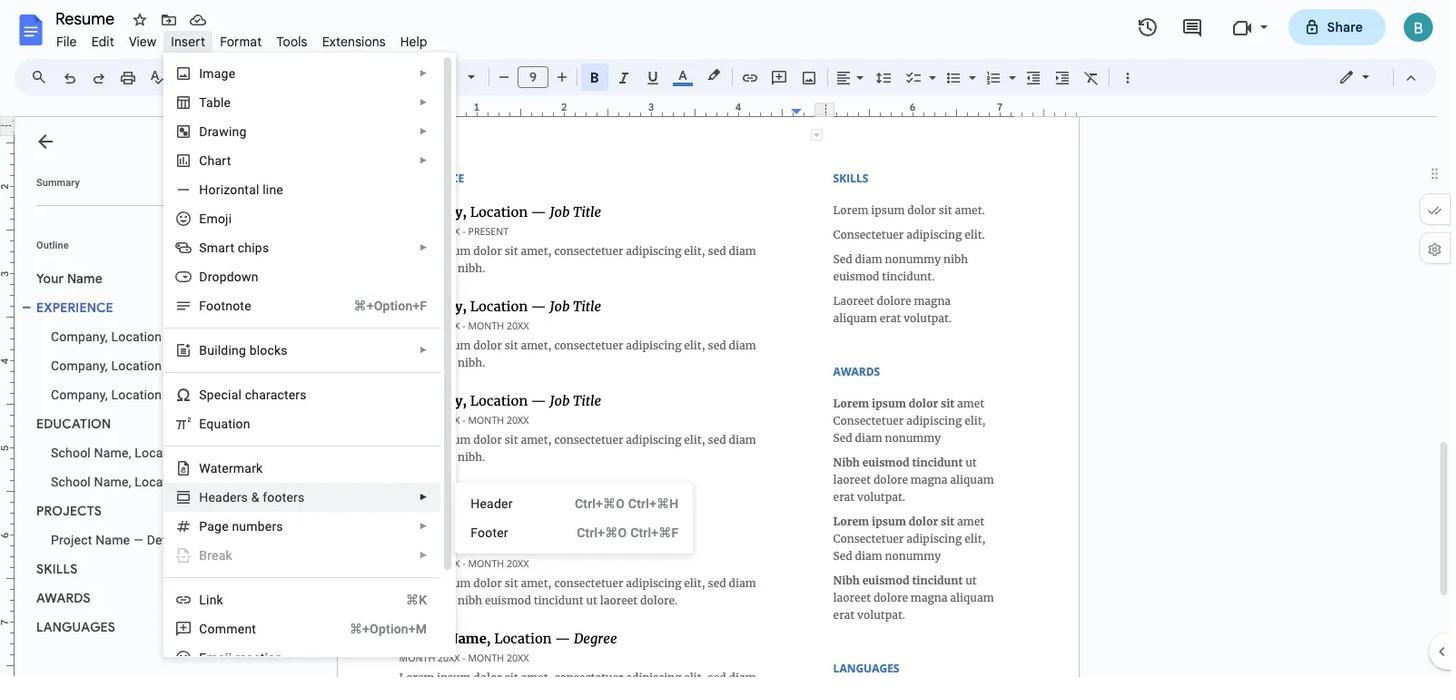 Task type: describe. For each thing, give the bounding box(es) containing it.
3 company, location — job title from the top
[[51, 388, 229, 402]]

file
[[56, 34, 77, 50]]

⌘k
[[406, 593, 427, 607]]

3 company, from the top
[[51, 388, 108, 402]]

Menus field
[[23, 64, 63, 90]]

share button
[[1288, 9, 1386, 45]]

pa
[[199, 519, 214, 534]]

izontal
[[220, 183, 259, 197]]

extensions menu item
[[315, 31, 393, 53]]

emoji reaction 5 element
[[199, 651, 288, 666]]

2 degree from the top
[[202, 475, 243, 489]]

ctrl+⌘h
[[628, 497, 679, 511]]

smart chips z element
[[199, 241, 275, 255]]

outline heading
[[15, 239, 247, 264]]

able
[[206, 95, 231, 110]]

chips
[[238, 241, 269, 255]]

ctrl+⌘o for ctrl+⌘o ctrl+⌘h
[[575, 497, 625, 511]]

b
[[199, 343, 207, 358]]

eader
[[480, 497, 513, 511]]

i mage
[[199, 66, 235, 81]]

h for eader
[[471, 497, 480, 511]]

f
[[471, 526, 478, 540]]

&
[[251, 490, 259, 505]]

spe
[[199, 388, 221, 402]]

spe c ial characters
[[199, 388, 307, 402]]

blocks
[[249, 343, 288, 358]]

i
[[199, 66, 203, 81]]

your
[[36, 271, 64, 287]]

3 title from the top
[[204, 388, 229, 402]]

► for h eaders & footers
[[419, 492, 428, 502]]

insert image image
[[799, 64, 819, 90]]

detail
[[147, 533, 180, 548]]

image i element
[[199, 66, 241, 81]]

5 ► from the top
[[419, 242, 428, 252]]

name for project
[[95, 533, 130, 548]]

footers
[[263, 490, 305, 505]]

1 degree from the top
[[202, 446, 243, 460]]

co m ment
[[199, 622, 256, 637]]

e quation
[[199, 417, 250, 431]]

highlight color image
[[704, 64, 724, 86]]

⌘k element
[[384, 591, 427, 609]]

b u ilding blocks
[[199, 343, 288, 358]]

text color image
[[673, 64, 693, 86]]

insert menu item
[[164, 31, 213, 53]]

► for d rawing
[[419, 126, 428, 136]]

name for your
[[67, 271, 103, 287]]

extensions
[[322, 34, 386, 50]]

line & paragraph spacing image
[[873, 64, 894, 90]]

smart
[[199, 241, 234, 255]]

format menu item
[[213, 31, 269, 53]]

h eader
[[471, 497, 513, 511]]

1 name, from the top
[[94, 446, 131, 460]]

pa g e numbers
[[199, 519, 283, 534]]

tools menu item
[[269, 31, 315, 53]]

insert
[[171, 34, 205, 50]]

► for brea k
[[419, 550, 428, 560]]

quation
[[206, 417, 250, 431]]

1 job from the top
[[179, 330, 201, 344]]

1 title from the top
[[204, 330, 229, 344]]

2 school from the top
[[51, 475, 91, 489]]

summary heading
[[36, 176, 80, 191]]

break k element
[[199, 548, 238, 563]]

brea k
[[199, 548, 232, 563]]

n
[[225, 299, 233, 313]]

ilding
[[214, 343, 246, 358]]

chart q element
[[199, 153, 236, 168]]

l ink
[[199, 593, 223, 607]]

main toolbar
[[54, 0, 1158, 516]]

e
[[199, 417, 206, 431]]

f ooter
[[471, 526, 508, 540]]

menu bar banner
[[0, 0, 1451, 677]]

characters
[[245, 388, 307, 402]]

equation e element
[[199, 417, 256, 431]]

Font size text field
[[518, 66, 548, 88]]

foot
[[199, 299, 225, 313]]

t able
[[199, 95, 231, 110]]

footnote n element
[[199, 299, 257, 313]]

m
[[215, 622, 226, 637]]

file menu item
[[49, 31, 84, 53]]

Rename text field
[[49, 7, 125, 29]]

brea
[[199, 548, 226, 563]]

u
[[207, 343, 214, 358]]

help
[[400, 34, 427, 50]]

tools
[[276, 34, 307, 50]]

ote
[[233, 299, 251, 313]]



Task type: locate. For each thing, give the bounding box(es) containing it.
6 ► from the top
[[419, 345, 428, 355]]

► inside menu item
[[419, 550, 428, 560]]

name
[[67, 271, 103, 287], [95, 533, 130, 548]]

0 vertical spatial company,
[[51, 330, 108, 344]]

company, location — job title down "b"
[[51, 359, 229, 373]]

outline
[[36, 240, 69, 252]]

ho r izontal line
[[199, 183, 283, 197]]

0 horizontal spatial h
[[199, 490, 208, 505]]

rawing
[[208, 124, 247, 139]]

0 vertical spatial school name, location — degree
[[51, 446, 243, 460]]

0 vertical spatial name
[[67, 271, 103, 287]]

comment m element
[[199, 622, 262, 637]]

link l element
[[199, 593, 229, 607]]

document outline element
[[15, 117, 262, 677]]

mode and view toolbar
[[1325, 59, 1426, 95]]

►
[[419, 68, 428, 78], [419, 97, 428, 107], [419, 126, 428, 136], [419, 155, 428, 165], [419, 242, 428, 252], [419, 345, 428, 355], [419, 492, 428, 502], [419, 521, 428, 531], [419, 550, 428, 560]]

1 vertical spatial company,
[[51, 359, 108, 373]]

0 vertical spatial company, location — job title
[[51, 330, 229, 344]]

menu containing i
[[157, 0, 456, 677]]

1 vertical spatial degree
[[202, 475, 243, 489]]

company, location — job title down experience in the top left of the page
[[51, 330, 229, 344]]

smart chips
[[199, 241, 269, 255]]

application containing share
[[0, 0, 1451, 677]]

⌘+option+m
[[350, 622, 427, 637]]

ctrl+⌘o inside "element"
[[575, 497, 625, 511]]

title down foot
[[204, 330, 229, 344]]

skills
[[36, 561, 78, 578]]

l
[[199, 593, 206, 607]]

help menu item
[[393, 31, 435, 53]]

2 title from the top
[[204, 359, 229, 373]]

3 ► from the top
[[419, 126, 428, 136]]

drawing d element
[[199, 124, 252, 139]]

⌘+option+f element
[[332, 297, 427, 315]]

0 vertical spatial name,
[[94, 446, 131, 460]]

1 vertical spatial emoji
[[199, 651, 232, 666]]

1 ► from the top
[[419, 68, 428, 78]]

ctrl+⌘o ctrl+⌘f
[[577, 526, 679, 540]]

1 vertical spatial school
[[51, 475, 91, 489]]

2 school name, location — degree from the top
[[51, 475, 243, 489]]

education
[[36, 416, 111, 432]]

Font size field
[[518, 66, 556, 89]]

emoji 7 element
[[199, 212, 237, 226]]

1 emoji from the top
[[199, 212, 232, 226]]

9 ► from the top
[[419, 550, 428, 560]]

► for i mage
[[419, 68, 428, 78]]

footer f element
[[471, 526, 514, 540]]

► for e numbers
[[419, 521, 428, 531]]

ctrl+⌘o ctrl+⌘h element
[[553, 495, 679, 513]]

1 vertical spatial title
[[204, 359, 229, 373]]

0 vertical spatial job
[[179, 330, 201, 344]]

page numbers g element
[[199, 519, 289, 534]]

menu containing h
[[455, 483, 693, 554]]

0 vertical spatial emoji
[[199, 212, 232, 226]]

2 vertical spatial job
[[179, 388, 201, 402]]

name, down education
[[94, 446, 131, 460]]

job down "b"
[[179, 359, 201, 373]]

edit menu item
[[84, 31, 122, 53]]

h for eaders
[[199, 490, 208, 505]]

edit
[[91, 34, 114, 50]]

0 vertical spatial ctrl+⌘o
[[575, 497, 625, 511]]

emoji up smart
[[199, 212, 232, 226]]

0 vertical spatial school
[[51, 446, 91, 460]]

watermark j element
[[199, 461, 268, 476]]

line
[[263, 183, 283, 197]]

experience
[[36, 300, 113, 316]]

your name
[[36, 271, 103, 287]]

menu item inside menu
[[176, 244, 428, 677]]

0 vertical spatial degree
[[202, 446, 243, 460]]

title up e quation
[[204, 388, 229, 402]]

project name — detail
[[51, 533, 180, 548]]

project
[[51, 533, 92, 548]]

emoji for emoji reaction
[[199, 651, 232, 666]]

menu bar containing file
[[49, 24, 435, 54]]

2 vertical spatial company, location — job title
[[51, 388, 229, 402]]

menu bar
[[49, 24, 435, 54]]

ink
[[206, 593, 223, 607]]

k
[[226, 548, 232, 563]]

2 emoji from the top
[[199, 651, 232, 666]]

company, location — job title up e
[[51, 388, 229, 402]]

2 vertical spatial company,
[[51, 388, 108, 402]]

view
[[129, 34, 156, 50]]

1 school from the top
[[51, 446, 91, 460]]

ial
[[228, 388, 242, 402]]

menu item containing brea
[[176, 244, 428, 677]]

ctrl+⌘f
[[630, 526, 679, 540]]

2 name, from the top
[[94, 475, 131, 489]]

2 job from the top
[[179, 359, 201, 373]]

1 company, from the top
[[51, 330, 108, 344]]

0 vertical spatial title
[[204, 330, 229, 344]]

school
[[51, 446, 91, 460], [51, 475, 91, 489]]

h
[[199, 490, 208, 505], [471, 497, 480, 511]]

1 vertical spatial ctrl+⌘o
[[577, 526, 627, 540]]

school down education
[[51, 446, 91, 460]]

company,
[[51, 330, 108, 344], [51, 359, 108, 373], [51, 388, 108, 402]]

1 vertical spatial school name, location — degree
[[51, 475, 243, 489]]

⌘+option+m element
[[328, 620, 427, 638]]

1 horizontal spatial h
[[471, 497, 480, 511]]

languages
[[36, 619, 115, 636]]

job
[[179, 330, 201, 344], [179, 359, 201, 373], [179, 388, 201, 402]]

2 ► from the top
[[419, 97, 428, 107]]

school name, location — degree up detail
[[51, 475, 243, 489]]

d
[[199, 124, 208, 139]]

3 job from the top
[[179, 388, 201, 402]]

click to select borders image
[[811, 129, 823, 141]]

ctrl+⌘o down ctrl+⌘o ctrl+⌘h "element"
[[577, 526, 627, 540]]

e
[[222, 519, 229, 534]]

numbers
[[232, 519, 283, 534]]

horizontal line r element
[[199, 183, 289, 197]]

format
[[220, 34, 262, 50]]

name, up projects
[[94, 475, 131, 489]]

name,
[[94, 446, 131, 460], [94, 475, 131, 489]]

1 company, location — job title from the top
[[51, 330, 229, 344]]

► for ilding blocks
[[419, 345, 428, 355]]

ment
[[226, 622, 256, 637]]

view menu item
[[122, 31, 164, 53]]

header h element
[[471, 497, 518, 511]]

1 vertical spatial company, location — job title
[[51, 359, 229, 373]]

school name, location — degree down e
[[51, 446, 243, 460]]

4 ► from the top
[[419, 155, 428, 165]]

t
[[199, 95, 206, 110]]

ho
[[199, 183, 216, 197]]

share
[[1327, 19, 1363, 35]]

menu item
[[176, 244, 428, 677]]

ooter
[[478, 526, 508, 540]]

menu bar inside menu bar banner
[[49, 24, 435, 54]]

job up e
[[179, 388, 201, 402]]

degree up eaders
[[202, 475, 243, 489]]

mage
[[203, 66, 235, 81]]

h eaders & footers
[[199, 490, 305, 505]]

d rawing
[[199, 124, 247, 139]]

projects
[[36, 503, 102, 519]]

degree
[[202, 446, 243, 460], [202, 475, 243, 489]]

ctrl+⌘o up the ctrl+⌘o ctrl+⌘f element
[[575, 497, 625, 511]]

name up experience in the top left of the page
[[67, 271, 103, 287]]

headers & footers h element
[[199, 490, 310, 505]]

c
[[221, 388, 228, 402]]

ctrl+⌘o ctrl+⌘f element
[[555, 524, 679, 542]]

1 school name, location — degree from the top
[[51, 446, 243, 460]]

2 company, location — job title from the top
[[51, 359, 229, 373]]

7 ► from the top
[[419, 492, 428, 502]]

company, location — job title
[[51, 330, 229, 344], [51, 359, 229, 373], [51, 388, 229, 402]]

watermark
[[199, 461, 263, 476]]

Star checkbox
[[127, 7, 153, 33]]

building blocks u element
[[199, 343, 293, 358]]

special characters c element
[[199, 388, 312, 402]]

foot n ote
[[199, 299, 251, 313]]

2 company, from the top
[[51, 359, 108, 373]]

► for t able
[[419, 97, 428, 107]]

ctrl+⌘o for ctrl+⌘o ctrl+⌘f
[[577, 526, 627, 540]]

ctrl+⌘o ctrl+⌘h
[[575, 497, 679, 511]]

ctrl+⌘o
[[575, 497, 625, 511], [577, 526, 627, 540]]

emoji for the emoji 7 element
[[199, 212, 232, 226]]

title down u
[[204, 359, 229, 373]]

1 vertical spatial name
[[95, 533, 130, 548]]

application
[[0, 0, 1451, 677]]

g
[[214, 519, 222, 534]]

emoji down m
[[199, 651, 232, 666]]

1 vertical spatial job
[[179, 359, 201, 373]]

h up pa
[[199, 490, 208, 505]]

degree up watermark
[[202, 446, 243, 460]]

r
[[216, 183, 220, 197]]

table t element
[[199, 95, 236, 110]]

reaction
[[235, 651, 283, 666]]

menu
[[157, 0, 456, 677], [455, 483, 693, 554]]

job left u
[[179, 330, 201, 344]]

8 ► from the top
[[419, 521, 428, 531]]

emoji reaction
[[199, 651, 283, 666]]

school name, location — degree
[[51, 446, 243, 460], [51, 475, 243, 489]]

title
[[204, 330, 229, 344], [204, 359, 229, 373], [204, 388, 229, 402]]

summary
[[36, 177, 80, 189]]

name right project
[[95, 533, 130, 548]]

2 vertical spatial title
[[204, 388, 229, 402]]

—
[[165, 330, 175, 344], [165, 359, 175, 373], [165, 388, 175, 402], [189, 446, 199, 460], [189, 475, 199, 489], [133, 533, 143, 548]]

dropdown
[[199, 270, 258, 284]]

location
[[111, 330, 162, 344], [111, 359, 162, 373], [111, 388, 162, 402], [135, 446, 185, 460], [135, 475, 185, 489]]

dropdown 6 element
[[199, 270, 264, 284]]

⌘+option+f
[[354, 299, 427, 313]]

1 vertical spatial name,
[[94, 475, 131, 489]]

eaders
[[208, 490, 248, 505]]

co
[[199, 622, 215, 637]]

school up projects
[[51, 475, 91, 489]]

chart
[[199, 153, 231, 168]]

h up "f"
[[471, 497, 480, 511]]

awards
[[36, 590, 91, 607]]



Task type: vqa. For each thing, say whether or not it's contained in the screenshot.


